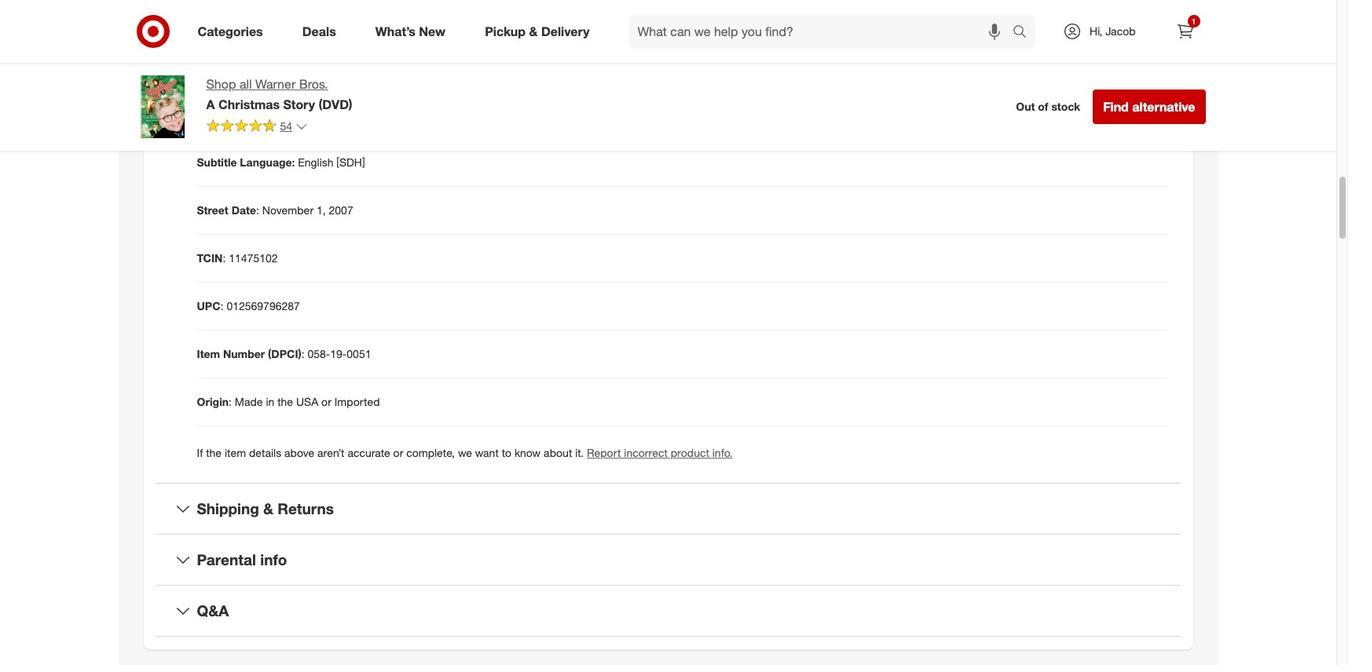 Task type: locate. For each thing, give the bounding box(es) containing it.
it.
[[576, 447, 584, 460]]

language: down shop
[[197, 108, 252, 121]]

dvd
[[240, 60, 262, 73]]

the right if
[[206, 447, 222, 460]]

above
[[285, 447, 315, 460]]

1 vertical spatial or
[[394, 447, 404, 460]]

english
[[255, 108, 291, 121], [298, 156, 334, 169]]

the right in at the left of page
[[278, 396, 293, 409]]

or
[[322, 396, 332, 409], [394, 447, 404, 460]]

1 vertical spatial language:
[[240, 156, 295, 169]]

usa
[[296, 396, 319, 409]]

run time (minutes): 94
[[197, 12, 316, 25]]

shipping
[[197, 500, 259, 518]]

: left 012569796287
[[221, 300, 224, 313]]

info
[[260, 551, 287, 569]]

origin : made in the usa or imported
[[197, 396, 380, 409]]

0 horizontal spatial english
[[255, 108, 291, 121]]

find alternative button
[[1094, 90, 1206, 124]]

0 vertical spatial the
[[278, 396, 293, 409]]

christmas
[[218, 97, 280, 112]]

street
[[197, 204, 229, 217]]

item
[[225, 447, 246, 460]]

pickup & delivery link
[[472, 14, 610, 49]]

language: down 54 link
[[240, 156, 295, 169]]

1 horizontal spatial english
[[298, 156, 334, 169]]

stock
[[1052, 100, 1081, 113]]

find alternative
[[1104, 99, 1196, 115]]

subtitle
[[197, 156, 237, 169]]

0 vertical spatial &
[[529, 23, 538, 39]]

1 vertical spatial english
[[298, 156, 334, 169]]

& left 'returns'
[[263, 500, 274, 518]]

deals link
[[289, 14, 356, 49]]

the
[[278, 396, 293, 409], [206, 447, 222, 460]]

language:
[[197, 108, 252, 121], [240, 156, 295, 169]]

shipping & returns
[[197, 500, 334, 518]]

we
[[458, 447, 472, 460]]

pickup
[[485, 23, 526, 39]]

tcin
[[197, 252, 223, 265]]

1 horizontal spatial &
[[529, 23, 538, 39]]

0 vertical spatial or
[[322, 396, 332, 409]]

categories link
[[184, 14, 283, 49]]

or right accurate at the left bottom
[[394, 447, 404, 460]]

upc
[[197, 300, 221, 313]]

0 horizontal spatial &
[[263, 500, 274, 518]]

hi, jacob
[[1090, 24, 1136, 38]]

1,
[[317, 204, 326, 217]]

What can we help you find? suggestions appear below search field
[[629, 14, 1017, 49]]

1 link
[[1169, 14, 1203, 49]]

[sdh]
[[337, 156, 365, 169]]

: left november
[[256, 204, 259, 217]]

what's new link
[[362, 14, 465, 49]]

new
[[419, 23, 446, 39]]

language: english
[[197, 108, 291, 121]]

find
[[1104, 99, 1130, 115]]

parental
[[197, 551, 256, 569]]

0 horizontal spatial the
[[206, 447, 222, 460]]

returns
[[278, 500, 334, 518]]

q&a button
[[156, 586, 1181, 636]]

story
[[283, 97, 315, 112]]

& right pickup
[[529, 23, 538, 39]]

categories
[[198, 23, 263, 39]]

&
[[529, 23, 538, 39], [263, 500, 274, 518]]

format:
[[197, 60, 237, 73]]

street date : november 1, 2007
[[197, 204, 354, 217]]

& inside dropdown button
[[263, 500, 274, 518]]

delivery
[[542, 23, 590, 39]]

(dpci)
[[268, 348, 302, 361]]

012569796287
[[227, 300, 300, 313]]

date
[[232, 204, 256, 217]]

1 vertical spatial &
[[263, 500, 274, 518]]

imported
[[335, 396, 380, 409]]

0 horizontal spatial or
[[322, 396, 332, 409]]

(dvd)
[[319, 97, 353, 112]]

what's
[[376, 23, 416, 39]]

: for made in the usa or imported
[[229, 396, 232, 409]]

(minutes):
[[249, 12, 301, 25]]

or right usa
[[322, 396, 332, 409]]

time
[[221, 12, 246, 25]]

1
[[1192, 17, 1197, 26]]

: left made
[[229, 396, 232, 409]]

aren't
[[318, 447, 345, 460]]

q&a
[[197, 602, 229, 620]]

run
[[197, 12, 218, 25]]

bros.
[[299, 76, 328, 92]]

a
[[206, 97, 215, 112]]

: left 11475102
[[223, 252, 226, 265]]

hi,
[[1090, 24, 1103, 38]]

made
[[235, 396, 263, 409]]



Task type: vqa. For each thing, say whether or not it's contained in the screenshot.
Pickup & Delivery link
yes



Task type: describe. For each thing, give the bounding box(es) containing it.
product
[[671, 447, 710, 460]]

058-
[[308, 348, 330, 361]]

alternative
[[1133, 99, 1196, 115]]

: for 012569796287
[[221, 300, 224, 313]]

deals
[[302, 23, 336, 39]]

1 horizontal spatial or
[[394, 447, 404, 460]]

1 horizontal spatial the
[[278, 396, 293, 409]]

origin
[[197, 396, 229, 409]]

out
[[1017, 100, 1036, 113]]

item number (dpci) : 058-19-0051
[[197, 348, 371, 361]]

parental info button
[[156, 535, 1181, 585]]

warner
[[255, 76, 296, 92]]

item
[[197, 348, 220, 361]]

shop
[[206, 76, 236, 92]]

format: dvd
[[197, 60, 262, 73]]

november
[[262, 204, 314, 217]]

want
[[475, 447, 499, 460]]

0 vertical spatial language:
[[197, 108, 252, 121]]

know
[[515, 447, 541, 460]]

shipping & returns button
[[156, 484, 1181, 535]]

all
[[240, 76, 252, 92]]

shop all warner bros. a christmas story (dvd)
[[206, 76, 353, 112]]

0 vertical spatial english
[[255, 108, 291, 121]]

search
[[1006, 25, 1044, 41]]

subtitle language: english [sdh]
[[197, 156, 365, 169]]

11475102
[[229, 252, 278, 265]]

accurate
[[348, 447, 390, 460]]

what's new
[[376, 23, 446, 39]]

to
[[502, 447, 512, 460]]

jacob
[[1106, 24, 1136, 38]]

pickup & delivery
[[485, 23, 590, 39]]

upc : 012569796287
[[197, 300, 300, 313]]

0051
[[347, 348, 371, 361]]

in
[[266, 396, 275, 409]]

details
[[249, 447, 282, 460]]

complete,
[[407, 447, 455, 460]]

if
[[197, 447, 203, 460]]

number
[[223, 348, 265, 361]]

report incorrect product info. button
[[587, 446, 733, 462]]

report
[[587, 447, 621, 460]]

out of stock
[[1017, 100, 1081, 113]]

2007
[[329, 204, 354, 217]]

about
[[544, 447, 573, 460]]

54
[[280, 119, 292, 133]]

94
[[304, 12, 316, 25]]

: left 058-
[[302, 348, 305, 361]]

tcin : 11475102
[[197, 252, 278, 265]]

& for shipping
[[263, 500, 274, 518]]

if the item details above aren't accurate or complete, we want to know about it. report incorrect product info.
[[197, 447, 733, 460]]

: for 11475102
[[223, 252, 226, 265]]

info.
[[713, 447, 733, 460]]

19-
[[330, 348, 347, 361]]

image of a christmas story (dvd) image
[[131, 75, 194, 138]]

incorrect
[[624, 447, 668, 460]]

parental info
[[197, 551, 287, 569]]

54 link
[[206, 119, 308, 137]]

search button
[[1006, 14, 1044, 52]]

& for pickup
[[529, 23, 538, 39]]

of
[[1039, 100, 1049, 113]]

1 vertical spatial the
[[206, 447, 222, 460]]



